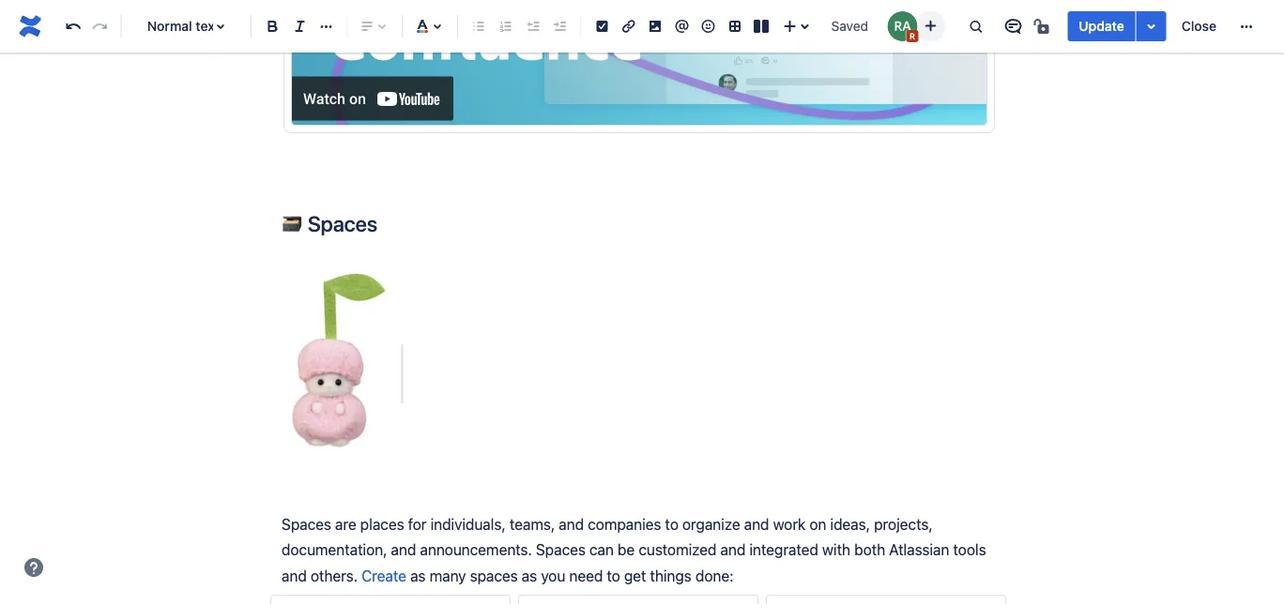 Task type: describe. For each thing, give the bounding box(es) containing it.
table image
[[724, 15, 747, 38]]

emoji image
[[697, 15, 720, 38]]

with
[[823, 541, 851, 559]]

many
[[430, 567, 466, 585]]

normal text
[[147, 18, 220, 34]]

and right teams,
[[559, 516, 584, 533]]

1 vertical spatial spaces
[[282, 516, 331, 533]]

adjust update settings image
[[1141, 15, 1163, 38]]

customized
[[639, 541, 717, 559]]

both
[[855, 541, 886, 559]]

and down for
[[391, 541, 416, 559]]

bullet list ⌘⇧8 image
[[468, 15, 491, 38]]

are
[[335, 516, 357, 533]]

1 vertical spatial to
[[607, 567, 621, 585]]

2 vertical spatial spaces
[[536, 541, 586, 559]]

invite to edit image
[[920, 15, 942, 37]]

add image, video, or file image
[[644, 15, 667, 38]]

you
[[541, 567, 566, 585]]

mention image
[[671, 15, 693, 38]]

🗃️ spaces
[[282, 211, 378, 236]]

projects,
[[875, 516, 933, 533]]

need
[[570, 567, 603, 585]]

on
[[810, 516, 827, 533]]

outdent ⇧tab image
[[522, 15, 544, 38]]

close button
[[1171, 11, 1229, 41]]

1 as from the left
[[410, 567, 426, 585]]

and left the work
[[744, 516, 770, 533]]

be
[[618, 541, 635, 559]]

text
[[196, 18, 220, 34]]

find and replace image
[[965, 15, 987, 38]]

others.
[[311, 567, 358, 585]]

done:
[[696, 567, 734, 585]]

and left others.
[[282, 567, 307, 585]]

0 vertical spatial spaces
[[308, 211, 378, 236]]

ruby anderson image
[[888, 11, 918, 41]]

update button
[[1068, 11, 1136, 41]]

more image
[[1236, 15, 1259, 38]]

to inside spaces are places for individuals, teams, and companies to organize and work on ideas, projects, documentation, and announcements. spaces can be customized and integrated with both atlassian tools and others.
[[665, 516, 679, 533]]

update
[[1080, 18, 1125, 34]]

teams,
[[510, 516, 555, 533]]

2 as from the left
[[522, 567, 537, 585]]

bold ⌘b image
[[261, 15, 284, 38]]

help image
[[23, 557, 45, 580]]



Task type: locate. For each thing, give the bounding box(es) containing it.
as left you
[[522, 567, 537, 585]]

action item image
[[591, 15, 614, 38]]

link image
[[618, 15, 640, 38]]

integrated
[[750, 541, 819, 559]]

spaces right 🗃️
[[308, 211, 378, 236]]

spaces
[[308, 211, 378, 236], [282, 516, 331, 533], [536, 541, 586, 559]]

announcements.
[[420, 541, 532, 559]]

1 horizontal spatial to
[[665, 516, 679, 533]]

documentation,
[[282, 541, 387, 559]]

create
[[362, 567, 407, 585]]

places
[[360, 516, 404, 533]]

create as many spaces as you need to get things done:
[[362, 567, 734, 585]]

and up done:
[[721, 541, 746, 559]]

comment icon image
[[1003, 15, 1025, 38]]

to up customized
[[665, 516, 679, 533]]

for
[[408, 516, 427, 533]]

spaces up you
[[536, 541, 586, 559]]

0 horizontal spatial to
[[607, 567, 621, 585]]

to
[[665, 516, 679, 533], [607, 567, 621, 585]]

undo ⌘z image
[[62, 15, 85, 38]]

ideas,
[[831, 516, 871, 533]]

saved
[[832, 18, 869, 34]]

spaces
[[470, 567, 518, 585]]

italic ⌘i image
[[289, 15, 311, 38]]

spaces up 'documentation,'
[[282, 516, 331, 533]]

numbered list ⌘⇧7 image
[[495, 15, 517, 38]]

confluence image
[[15, 11, 45, 41], [15, 11, 45, 41]]

0 horizontal spatial as
[[410, 567, 426, 585]]

and
[[559, 516, 584, 533], [744, 516, 770, 533], [391, 541, 416, 559], [721, 541, 746, 559], [282, 567, 307, 585]]

0 vertical spatial to
[[665, 516, 679, 533]]

🗃️
[[282, 211, 303, 236]]

close
[[1182, 18, 1217, 34]]

normal text button
[[129, 6, 243, 47]]

work
[[774, 516, 806, 533]]

atlassian
[[890, 541, 950, 559]]

layouts image
[[751, 15, 773, 38]]

can
[[590, 541, 614, 559]]

no restrictions image
[[1033, 15, 1055, 38]]

create link
[[362, 567, 407, 585]]

indent tab image
[[549, 15, 571, 38]]

normal
[[147, 18, 192, 34]]

spaces are places for individuals, teams, and companies to organize and work on ideas, projects, documentation, and announcements. spaces can be customized and integrated with both atlassian tools and others.
[[282, 516, 991, 585]]

as left the many at the left bottom of the page
[[410, 567, 426, 585]]

organize
[[683, 516, 741, 533]]

tools
[[954, 541, 987, 559]]

redo ⌘⇧z image
[[89, 15, 111, 38]]

things
[[650, 567, 692, 585]]

1 horizontal spatial as
[[522, 567, 537, 585]]

individuals,
[[431, 516, 506, 533]]

more formatting image
[[315, 15, 338, 38]]

get
[[624, 567, 647, 585]]

to left "get"
[[607, 567, 621, 585]]

as
[[410, 567, 426, 585], [522, 567, 537, 585]]

companies
[[588, 516, 662, 533]]



Task type: vqa. For each thing, say whether or not it's contained in the screenshot.
visual
no



